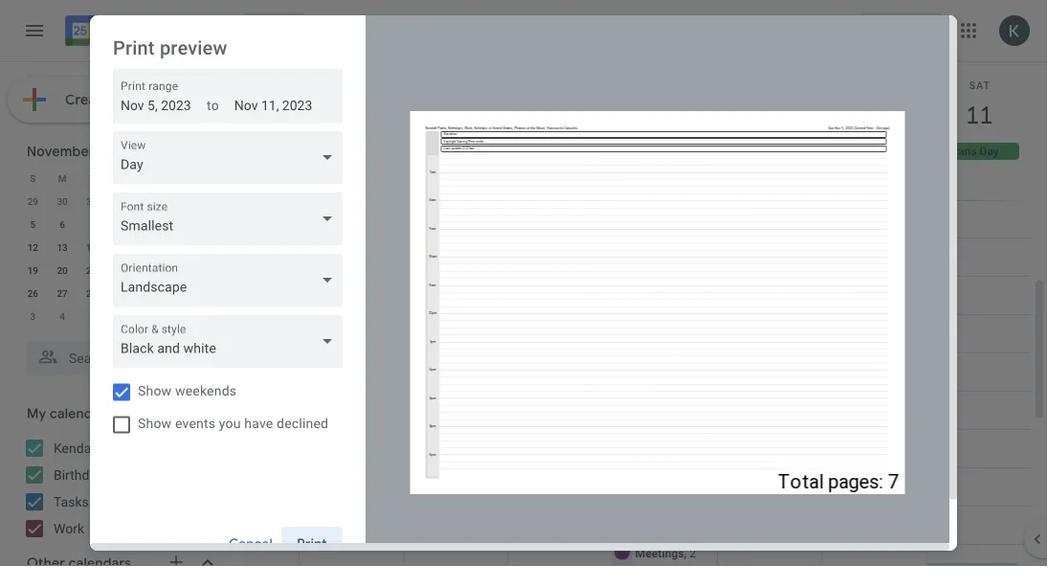 Task type: describe. For each thing, give the bounding box(es) containing it.
pm
[[269, 538, 284, 550]]

veterans for veterans day (substitute)
[[827, 145, 873, 158]]

2 t from the left
[[148, 172, 153, 184]]

calendars
[[50, 405, 112, 422]]

21 element
[[80, 259, 103, 282]]

declined
[[277, 416, 329, 432]]

0 horizontal spatial november
[[27, 143, 94, 160]]

preview
[[160, 36, 228, 59]]

print inside print button
[[297, 535, 327, 553]]

28 element
[[80, 282, 103, 305]]

29 for october 29 element
[[27, 195, 38, 207]]

18 element
[[198, 236, 221, 259]]

saving
[[349, 164, 384, 177]]

1 horizontal spatial 4
[[207, 195, 212, 207]]

29 for 29 element
[[116, 287, 127, 299]]

2 for 2 pm
[[261, 538, 267, 550]]

row containing vacation
[[291, 143, 1048, 200]]

20
[[57, 264, 68, 276]]

day for veterans day (substitute)
[[876, 145, 895, 158]]

veterans day button
[[927, 143, 1020, 160]]

(substitute)
[[898, 145, 958, 158]]

december 9 element
[[198, 305, 221, 328]]

10 element
[[169, 213, 191, 236]]

30 element
[[139, 282, 162, 305]]

weekends
[[175, 383, 237, 399]]

row containing 12
[[18, 236, 224, 259]]

day for election day
[[558, 145, 577, 158]]

1 s from the left
[[30, 172, 36, 184]]

5 for 5 am
[[261, 193, 267, 205]]

december 1 element
[[169, 282, 191, 305]]

print preview image
[[410, 111, 906, 494]]

you
[[219, 416, 241, 432]]

23 element
[[139, 259, 162, 282]]

tasks
[[54, 494, 89, 510]]

31
[[86, 195, 97, 207]]

election day button
[[509, 143, 602, 160]]

0 vertical spatial 6
[[60, 218, 65, 230]]

1 inside 'element'
[[177, 287, 183, 299]]

0 horizontal spatial 7
[[89, 218, 94, 230]]

6 am
[[261, 232, 284, 243]]

october 29 element
[[21, 190, 44, 213]]

election
[[514, 145, 555, 158]]

row containing s
[[18, 167, 224, 190]]

1 horizontal spatial november
[[406, 17, 506, 44]]

veterans for veterans day
[[932, 145, 978, 158]]

my calendars button
[[4, 398, 238, 429]]

7 inside december 7 element
[[148, 310, 153, 322]]

28
[[86, 287, 97, 299]]

my calendars list
[[4, 433, 238, 544]]

6 for 6 am
[[261, 232, 267, 243]]

saturday column header
[[195, 167, 224, 190]]

8 inside cell
[[118, 218, 124, 230]]

october 31 element
[[80, 190, 103, 213]]

29 element
[[110, 282, 133, 305]]

veterans day (substitute)
[[827, 145, 958, 158]]

27
[[57, 287, 68, 299]]

am for 5 am
[[269, 193, 284, 205]]

ends
[[415, 164, 440, 177]]

print for print range
[[121, 79, 146, 92]]

row containing 3
[[18, 305, 224, 328]]

1 vertical spatial 2023
[[98, 143, 129, 160]]

work
[[54, 521, 84, 536]]

8 cell
[[106, 213, 136, 236]]

8 for 8 am
[[261, 308, 267, 320]]

calendar element
[[61, 11, 193, 54]]

20 element
[[51, 259, 74, 282]]

2 for 2
[[148, 195, 153, 207]]

my calendars
[[27, 405, 112, 422]]

parks
[[101, 440, 135, 456]]

17 element
[[169, 236, 191, 259]]

events
[[175, 416, 216, 432]]

1 horizontal spatial 2023
[[511, 17, 558, 44]]

main drawer image
[[23, 19, 46, 42]]

24
[[175, 264, 185, 276]]

grid containing vacation
[[245, 8, 1048, 566]]

december 3 element
[[21, 305, 44, 328]]



Task type: vqa. For each thing, say whether or not it's contained in the screenshot.


Task type: locate. For each thing, give the bounding box(es) containing it.
4 down the 27 element
[[60, 310, 65, 322]]

0 horizontal spatial t
[[89, 172, 95, 184]]

16
[[145, 241, 156, 253]]

30
[[57, 195, 68, 207], [145, 287, 156, 299]]

5 down 28 element at left
[[89, 310, 94, 322]]

0 horizontal spatial 5
[[30, 218, 36, 230]]

0 horizontal spatial 6
[[60, 218, 65, 230]]

1 vertical spatial 5
[[30, 218, 36, 230]]

0 vertical spatial 3
[[177, 195, 183, 207]]

8 for december 8 element on the bottom left of page
[[177, 310, 183, 322]]

15
[[116, 241, 127, 253]]

veterans inside veterans day (substitute) button
[[827, 145, 873, 158]]

1 horizontal spatial 7
[[148, 310, 153, 322]]

8 down december 1 'element'
[[177, 310, 183, 322]]

am for 8 am
[[269, 308, 284, 320]]

december 7 element
[[139, 305, 162, 328]]

8
[[118, 218, 124, 230], [261, 308, 267, 320], [177, 310, 183, 322]]

11
[[256, 423, 267, 435]]

s inside saturday column header
[[207, 172, 212, 184]]

30 for 30 element at the left of the page
[[145, 287, 156, 299]]

10
[[175, 218, 185, 230]]

0 horizontal spatial 9
[[148, 218, 153, 230]]

0 horizontal spatial 8
[[118, 218, 124, 230]]

0 vertical spatial print
[[113, 36, 155, 59]]

1 vertical spatial 3
[[30, 310, 36, 322]]

row group containing 29
[[18, 190, 224, 328]]

0 horizontal spatial 2023
[[98, 143, 129, 160]]

End date text field
[[235, 94, 313, 117]]

row containing 26
[[18, 282, 224, 305]]

1 vertical spatial november
[[27, 143, 94, 160]]

s
[[30, 172, 36, 184], [207, 172, 212, 184]]

my
[[27, 405, 46, 422]]

am right 11
[[269, 423, 284, 435]]

november 2023
[[406, 17, 558, 44], [27, 143, 129, 160]]

1 horizontal spatial s
[[207, 172, 212, 184]]

row containing 29
[[18, 190, 224, 213]]

9
[[148, 218, 153, 230], [207, 310, 212, 322]]

day left '(substitute)'
[[876, 145, 895, 158]]

vacation button
[[299, 143, 497, 160]]

daylight saving time ends button
[[300, 162, 440, 179]]

2 horizontal spatial 6
[[261, 232, 267, 243]]

print range
[[121, 79, 178, 92]]

1 show from the top
[[138, 383, 172, 399]]

day right election
[[558, 145, 577, 158]]

1 am from the top
[[269, 193, 284, 205]]

1 vertical spatial 2
[[261, 538, 267, 550]]

cancel
[[229, 535, 273, 553]]

0 vertical spatial 5
[[261, 193, 267, 205]]

7
[[89, 218, 94, 230], [148, 310, 153, 322]]

9 up "16" element
[[148, 218, 153, 230]]

18
[[204, 241, 215, 253]]

2023
[[511, 17, 558, 44], [98, 143, 129, 160]]

t up october 31 element
[[89, 172, 95, 184]]

december 6 element
[[110, 305, 133, 328]]

2 vertical spatial print
[[297, 535, 327, 553]]

24 element
[[169, 259, 191, 282]]

1 vertical spatial 4
[[60, 310, 65, 322]]

veterans
[[827, 145, 873, 158], [932, 145, 978, 158]]

november 2023 grid
[[18, 167, 224, 328]]

2 show from the top
[[138, 416, 172, 432]]

1 horizontal spatial 1
[[177, 287, 183, 299]]

s right friday 'column header'
[[207, 172, 212, 184]]

0 horizontal spatial november 2023
[[27, 143, 129, 160]]

0 vertical spatial 2023
[[511, 17, 558, 44]]

print preview
[[113, 36, 228, 59]]

cell
[[300, 8, 405, 566], [403, 8, 509, 566], [507, 8, 614, 566], [612, 8, 719, 566], [717, 8, 823, 566], [823, 8, 928, 566], [927, 8, 1033, 566], [299, 143, 509, 200], [404, 143, 509, 200], [613, 143, 718, 200], [718, 143, 823, 200], [195, 259, 224, 282], [195, 282, 224, 305]]

30 for october 30 element
[[57, 195, 68, 207]]

calendar
[[107, 18, 193, 45]]

4 down saturday column header
[[207, 195, 212, 207]]

19 element
[[21, 259, 44, 282]]

0 horizontal spatial 30
[[57, 195, 68, 207]]

0 vertical spatial 4
[[207, 195, 212, 207]]

11 am
[[256, 423, 284, 435]]

19
[[27, 264, 38, 276]]

3 up 10 element
[[177, 195, 183, 207]]

1 vertical spatial 7
[[148, 310, 153, 322]]

2 day from the left
[[876, 145, 895, 158]]

1 horizontal spatial day
[[876, 145, 895, 158]]

veterans day (substitute) button
[[823, 143, 958, 160]]

vacation
[[310, 145, 356, 158]]

1 vertical spatial november 2023
[[27, 143, 129, 160]]

show for show weekends
[[138, 383, 172, 399]]

2 am from the top
[[269, 232, 284, 243]]

23
[[145, 264, 156, 276]]

22
[[116, 264, 127, 276]]

print for print preview
[[113, 36, 155, 59]]

print preview element
[[0, 0, 1048, 566]]

meetings
[[741, 317, 789, 330], [427, 355, 475, 368], [531, 393, 580, 407], [636, 546, 685, 560]]

row containing meetings
[[291, 8, 1033, 566]]

1 day from the left
[[558, 145, 577, 158]]

december 4 element
[[51, 305, 74, 328]]

16 element
[[139, 236, 162, 259]]

0 vertical spatial show
[[138, 383, 172, 399]]

14
[[86, 241, 97, 253]]

1
[[118, 195, 124, 207], [177, 287, 183, 299]]

election day
[[514, 145, 577, 158]]

26 element
[[21, 282, 44, 305]]

0 vertical spatial 9
[[148, 218, 153, 230]]

6
[[60, 218, 65, 230], [261, 232, 267, 243], [118, 310, 124, 322]]

None search field
[[0, 333, 238, 375]]

1 horizontal spatial t
[[148, 172, 153, 184]]

last
[[305, 183, 327, 196]]

am down '5 am'
[[269, 232, 284, 243]]

row group
[[18, 190, 224, 328]]

1 horizontal spatial 8
[[177, 310, 183, 322]]

print left range
[[121, 79, 146, 92]]

2 horizontal spatial 8
[[261, 308, 267, 320]]

veterans inside "veterans day" button
[[932, 145, 978, 158]]

grid
[[245, 8, 1048, 566]]

2 veterans from the left
[[932, 145, 978, 158]]

1 vertical spatial 30
[[145, 287, 156, 299]]

6 down '5 am'
[[261, 232, 267, 243]]

,
[[789, 317, 792, 330], [475, 355, 478, 368], [580, 393, 583, 407], [685, 546, 687, 560]]

1 up 8 cell
[[118, 195, 124, 207]]

2 horizontal spatial 5
[[261, 193, 267, 205]]

12 element
[[21, 236, 44, 259]]

0 horizontal spatial 3
[[30, 310, 36, 322]]

1 horizontal spatial 6
[[118, 310, 124, 322]]

0 vertical spatial 7
[[89, 218, 94, 230]]

print
[[113, 36, 155, 59], [121, 79, 146, 92], [297, 535, 327, 553]]

show left weekends
[[138, 383, 172, 399]]

meetings ,
[[741, 317, 795, 330], [427, 355, 481, 368], [531, 393, 586, 407], [636, 546, 690, 560]]

cell containing vacation
[[299, 143, 509, 200]]

calendar heading
[[103, 18, 193, 45]]

row containing 5
[[18, 213, 224, 236]]

quarter
[[330, 183, 367, 196]]

december 5 element
[[80, 305, 103, 328]]

m
[[58, 172, 67, 184]]

Start date text field
[[121, 94, 192, 117]]

5 inside grid
[[261, 193, 267, 205]]

22 element
[[110, 259, 133, 282]]

2 inside row group
[[148, 195, 153, 207]]

1 veterans from the left
[[827, 145, 873, 158]]

0 vertical spatial november 2023
[[406, 17, 558, 44]]

21
[[86, 264, 97, 276]]

7 down october 31 element
[[89, 218, 94, 230]]

daylight saving time ends last quarter 2:37am
[[305, 164, 440, 196]]

print up print range
[[113, 36, 155, 59]]

1 vertical spatial 9
[[207, 310, 212, 322]]

day
[[558, 145, 577, 158], [876, 145, 895, 158], [980, 145, 1000, 158]]

2:37am
[[370, 183, 409, 196]]

2
[[148, 195, 153, 207], [261, 538, 267, 550]]

row
[[291, 8, 1033, 566], [291, 143, 1048, 200], [18, 167, 224, 190], [18, 190, 224, 213], [18, 213, 224, 236], [18, 236, 224, 259], [18, 259, 224, 282], [18, 282, 224, 305], [18, 305, 224, 328]]

29 down 22
[[116, 287, 127, 299]]

4
[[207, 195, 212, 207], [60, 310, 65, 322]]

30 down 23
[[145, 287, 156, 299]]

6 down 29 element
[[118, 310, 124, 322]]

3 am from the top
[[269, 308, 284, 320]]

14 element
[[80, 236, 103, 259]]

have
[[245, 416, 273, 432]]

cancel button
[[220, 521, 282, 566]]

3 down 26 element
[[30, 310, 36, 322]]

17
[[175, 241, 185, 253]]

9 right december 8 element on the bottom left of page
[[207, 310, 212, 322]]

range
[[149, 79, 178, 92]]

0 horizontal spatial 29
[[27, 195, 38, 207]]

last quarter 2:37am button
[[300, 181, 409, 198]]

0 horizontal spatial veterans
[[827, 145, 873, 158]]

0 horizontal spatial s
[[30, 172, 36, 184]]

0 horizontal spatial 2
[[148, 195, 153, 207]]

w
[[117, 172, 125, 184]]

1 vertical spatial show
[[138, 416, 172, 432]]

29 left october 30 element
[[27, 195, 38, 207]]

26
[[27, 287, 38, 299]]

row containing 19
[[18, 259, 224, 282]]

1 vertical spatial print
[[121, 79, 146, 92]]

f
[[177, 172, 183, 184]]

show weekends
[[138, 383, 237, 399]]

1 horizontal spatial 5
[[89, 310, 94, 322]]

show
[[138, 383, 172, 399], [138, 416, 172, 432]]

1 horizontal spatial november 2023
[[406, 17, 558, 44]]

birthdays
[[54, 467, 110, 483]]

2 vertical spatial 5
[[89, 310, 94, 322]]

1 t from the left
[[89, 172, 95, 184]]

3 day from the left
[[980, 145, 1000, 158]]

1 horizontal spatial 29
[[116, 287, 127, 299]]

1 vertical spatial 29
[[116, 287, 127, 299]]

am
[[269, 193, 284, 205], [269, 232, 284, 243], [269, 308, 284, 320], [269, 423, 284, 435]]

friday column header
[[165, 167, 195, 190]]

t
[[89, 172, 95, 184], [148, 172, 153, 184]]

5 inside 'element'
[[89, 310, 94, 322]]

kendall
[[54, 440, 98, 456]]

october 30 element
[[51, 190, 74, 213]]

t left f
[[148, 172, 153, 184]]

0 vertical spatial 29
[[27, 195, 38, 207]]

27 element
[[51, 282, 74, 305]]

6 for the december 6 element
[[118, 310, 124, 322]]

8 right december 9 element
[[261, 308, 267, 320]]

1 horizontal spatial 30
[[145, 287, 156, 299]]

day for veterans day
[[980, 145, 1000, 158]]

s up october 29 element
[[30, 172, 36, 184]]

5 up 6 am
[[261, 193, 267, 205]]

5 am
[[261, 193, 284, 205]]

kendall parks
[[54, 440, 135, 456]]

0 vertical spatial 30
[[57, 195, 68, 207]]

daylight
[[305, 164, 346, 177]]

13
[[57, 241, 68, 253]]

5 for december 5 'element'
[[89, 310, 94, 322]]

7 down 30 element at the left of the page
[[148, 310, 153, 322]]

1 horizontal spatial 2
[[261, 538, 267, 550]]

None field
[[113, 131, 351, 184], [113, 192, 351, 246], [113, 253, 351, 307], [113, 315, 351, 368], [113, 131, 351, 184], [113, 192, 351, 246], [113, 253, 351, 307], [113, 315, 351, 368]]

am for 11 am
[[269, 423, 284, 435]]

to
[[207, 98, 219, 114]]

2 pm
[[261, 538, 284, 550]]

2 horizontal spatial day
[[980, 145, 1000, 158]]

6 inside grid
[[261, 232, 267, 243]]

1 down the 24 element
[[177, 287, 183, 299]]

veterans day
[[932, 145, 1000, 158]]

0 vertical spatial november
[[406, 17, 506, 44]]

time
[[386, 164, 413, 177]]

8 up 15 element
[[118, 218, 124, 230]]

15 element
[[110, 236, 133, 259]]

show events you have declined
[[138, 416, 329, 432]]

december 8 element
[[169, 305, 191, 328]]

0 vertical spatial 1
[[118, 195, 124, 207]]

1 horizontal spatial 3
[[177, 195, 183, 207]]

day right '(substitute)'
[[980, 145, 1000, 158]]

show left the events
[[138, 416, 172, 432]]

am up 6 am
[[269, 193, 284, 205]]

1 horizontal spatial veterans
[[932, 145, 978, 158]]

12
[[27, 241, 38, 253]]

1 vertical spatial 6
[[261, 232, 267, 243]]

2 s from the left
[[207, 172, 212, 184]]

1 vertical spatial 1
[[177, 287, 183, 299]]

4 am from the top
[[269, 423, 284, 435]]

5
[[261, 193, 267, 205], [30, 218, 36, 230], [89, 310, 94, 322]]

0 horizontal spatial 1
[[118, 195, 124, 207]]

print button
[[282, 521, 343, 566]]

0 horizontal spatial day
[[558, 145, 577, 158]]

am for 6 am
[[269, 232, 284, 243]]

1 horizontal spatial 9
[[207, 310, 212, 322]]

november
[[406, 17, 506, 44], [27, 143, 94, 160]]

0 horizontal spatial 4
[[60, 310, 65, 322]]

0 vertical spatial 2
[[148, 195, 153, 207]]

29
[[27, 195, 38, 207], [116, 287, 127, 299]]

am right december 9 element
[[269, 308, 284, 320]]

show for show events you have declined
[[138, 416, 172, 432]]

3
[[177, 195, 183, 207], [30, 310, 36, 322]]

13 element
[[51, 236, 74, 259]]

5 down october 29 element
[[30, 218, 36, 230]]

8 am
[[261, 308, 284, 320]]

30 down m
[[57, 195, 68, 207]]

2 vertical spatial 6
[[118, 310, 124, 322]]

print right pm
[[297, 535, 327, 553]]

6 down october 30 element
[[60, 218, 65, 230]]



